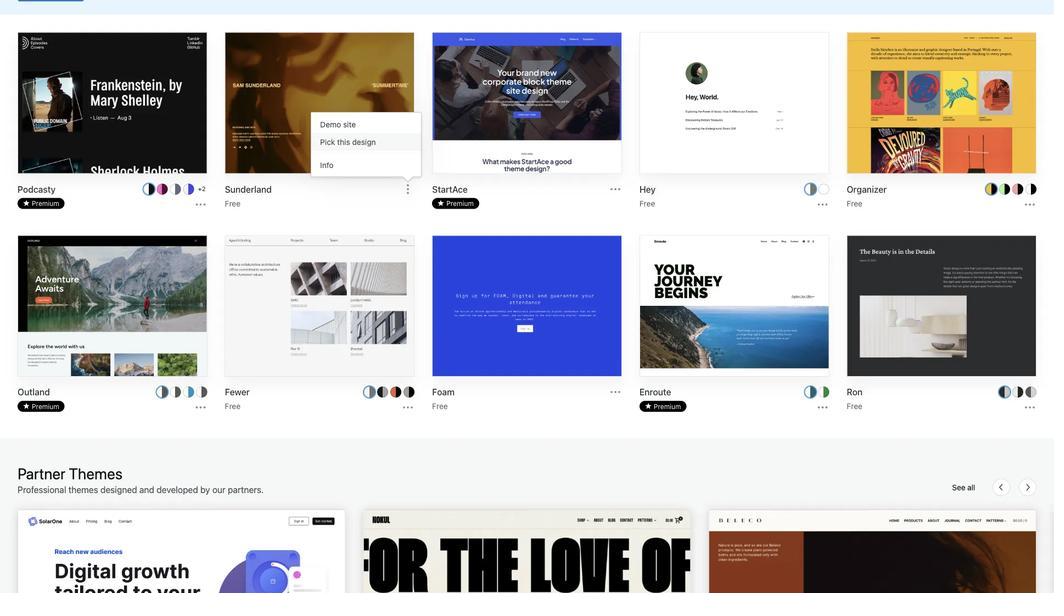 Task type: vqa. For each thing, say whether or not it's contained in the screenshot.
topmost img
no



Task type: describe. For each thing, give the bounding box(es) containing it.
themes
[[69, 485, 98, 495]]

tooltip containing demo site
[[306, 112, 422, 183]]

enroute is a business theme image
[[640, 236, 829, 378]]

see all button
[[953, 483, 976, 493]]

see all
[[953, 483, 976, 492]]

free inside sunderland free
[[225, 199, 241, 208]]

sunderland free
[[225, 184, 272, 208]]

our partners.
[[212, 485, 264, 495]]

free for organizer
[[847, 199, 863, 208]]

premium button for enroute
[[640, 401, 687, 412]]

pick this design link
[[312, 133, 421, 151]]

design
[[352, 138, 376, 147]]

more options for theme outland image
[[194, 401, 207, 415]]

outland
[[18, 387, 50, 398]]

fewer
[[225, 387, 250, 398]]

hey
[[640, 184, 656, 195]]

themes
[[69, 465, 123, 483]]

pick this design
[[320, 138, 376, 147]]

this
[[337, 138, 350, 147]]

startace is your ultimate business theme design. it is pretty valuable in assisting users in building their corporate websites, being established companies, or budding startups. image
[[433, 33, 622, 175]]

more options for theme sunderland image
[[402, 183, 415, 196]]

demo site
[[320, 120, 356, 129]]

premium down startace
[[447, 200, 474, 208]]

all
[[968, 483, 976, 492]]

and
[[139, 485, 154, 495]]

premium button for podcasty
[[18, 198, 65, 209]]

designed
[[100, 485, 137, 495]]

more options for theme enroute image
[[817, 401, 830, 415]]

foam is a simple theme that supports full-site editing. it comes with a set of minimal templates and design settings that can be manipulated through global styles. use it to build something beautiful. image
[[433, 236, 622, 378]]



Task type: locate. For each thing, give the bounding box(es) containing it.
foam free
[[432, 387, 455, 411]]

more options for theme podcasty image
[[194, 198, 207, 211]]

premium for podcasty
[[32, 200, 59, 208]]

info link
[[312, 156, 421, 174]]

free for fewer
[[225, 402, 241, 411]]

demo
[[320, 120, 341, 129]]

see
[[953, 483, 966, 492]]

premium button for outland
[[18, 401, 65, 412]]

attract loyal customers to your personal-care brand with the lovely beleco theme for woocommerce. the minimal design of beleco has a subtle ambiance ideal for beauty and skincare products. image
[[710, 510, 1037, 593]]

+2 button
[[196, 184, 207, 195]]

+2
[[198, 186, 206, 193]]

premium button down enroute
[[640, 401, 687, 412]]

sometimes your podcast episode cover arts deserve more attention than regular thumbnails offer. if you think so, then podcasty is the theme design for your podcast site. image
[[18, 33, 207, 175]]

site
[[343, 120, 356, 129]]

tooltip
[[306, 112, 422, 183]]

more options for theme foam image
[[609, 386, 622, 399]]

more options for theme ron image
[[1024, 401, 1037, 415]]

free down hey
[[640, 199, 656, 208]]

ron
[[847, 387, 863, 398]]

fewer is perfect for showcasing portfolios and blogs. with a clean and opinionated design, it offers excellent typography and style variations that make it easy to present your work or business. the theme is highly versatile, making it ideal for bloggers and businesses alike, and it offers a range of customizable options that allow you to tailor your site to your specific needs. image
[[226, 236, 414, 378]]

free for hey
[[640, 199, 656, 208]]

free down sunderland on the left top
[[225, 199, 241, 208]]

pick
[[320, 138, 335, 147]]

premium button down podcasty
[[18, 198, 65, 209]]

free down foam
[[432, 402, 448, 411]]

by
[[201, 485, 210, 495]]

a wordpress theme for travel-related websites and blogs designed to showcase stunning destinations around the world. image
[[18, 236, 207, 378]]

premium down outland
[[32, 403, 59, 411]]

free down fewer
[[225, 402, 241, 411]]

sunderland
[[225, 184, 272, 195]]

organizer has a simple structure and displays only the necessary information a real portfolio can benefit from. it's ready to be used by designers, artists, architects, and creators. image
[[848, 33, 1037, 175]]

professional
[[18, 485, 66, 495]]

premium button
[[18, 198, 65, 209], [432, 198, 480, 209], [18, 401, 65, 412], [640, 401, 687, 412]]

partner themes professional themes designed and developed by our partners.
[[18, 465, 264, 495]]

free down "organizer"
[[847, 199, 863, 208]]

enroute
[[640, 387, 672, 398]]

free for ron
[[847, 402, 863, 411]]

ron is a minimalist blogging theme designed with a focus on delivering an exceptional reading experience. its unique offset post layout and sticky post navigation make it stand out. by intentionally omitting a header, it includes only a footer, ron allows readers to dive straight into the content without distractions. image
[[848, 236, 1037, 378]]

more options for theme organizer image
[[1024, 198, 1037, 211]]

free inside the foam free
[[432, 402, 448, 411]]

partner
[[18, 465, 65, 483]]

developed
[[157, 485, 198, 495]]

demo site button
[[312, 116, 421, 133]]

premium for outland
[[32, 403, 59, 411]]

startace
[[432, 184, 468, 195]]

premium
[[32, 200, 59, 208], [447, 200, 474, 208], [32, 403, 59, 411], [654, 403, 681, 411]]

organizer
[[847, 184, 887, 195]]

premium down podcasty
[[32, 200, 59, 208]]

more options for theme startace image
[[609, 183, 622, 196]]

premium down enroute
[[654, 403, 681, 411]]

nokul is a tasty block wordpress theme that will help your pastries and doughs take center stage and get the attention they deserve. thanks to nokul's seamless design, your website visitors will enjoy adding your products to cart and will keep coming back. image
[[364, 510, 691, 593]]

premium button down outland
[[18, 401, 65, 412]]

solarone is a fresh, minimal, and professional wordpress block theme. this theme is suitable for corporate business websites or agencies, freelancers and small startups. image
[[18, 510, 345, 593]]

more options for theme fewer image
[[402, 401, 415, 415]]

menu containing demo site
[[312, 113, 421, 177]]

premium button down startace
[[432, 198, 480, 209]]

free
[[225, 199, 241, 208], [640, 199, 656, 208], [847, 199, 863, 208], [225, 402, 241, 411], [432, 402, 448, 411], [847, 402, 863, 411]]

menu
[[312, 113, 421, 177]]

podcasty
[[18, 184, 56, 195]]

hey is a simple personal blog theme. image
[[640, 33, 829, 175]]

info
[[320, 161, 334, 170]]

more options for theme hey image
[[817, 198, 830, 211]]

free down ron
[[847, 402, 863, 411]]

foam
[[432, 387, 455, 398]]

sunderland is a simple theme that supports full-site editing. it comes with a set of minimal templates and design settings that can be manipulated through global styles. use it to build something beautiful. image
[[226, 33, 414, 175]]

premium for enroute
[[654, 403, 681, 411]]



